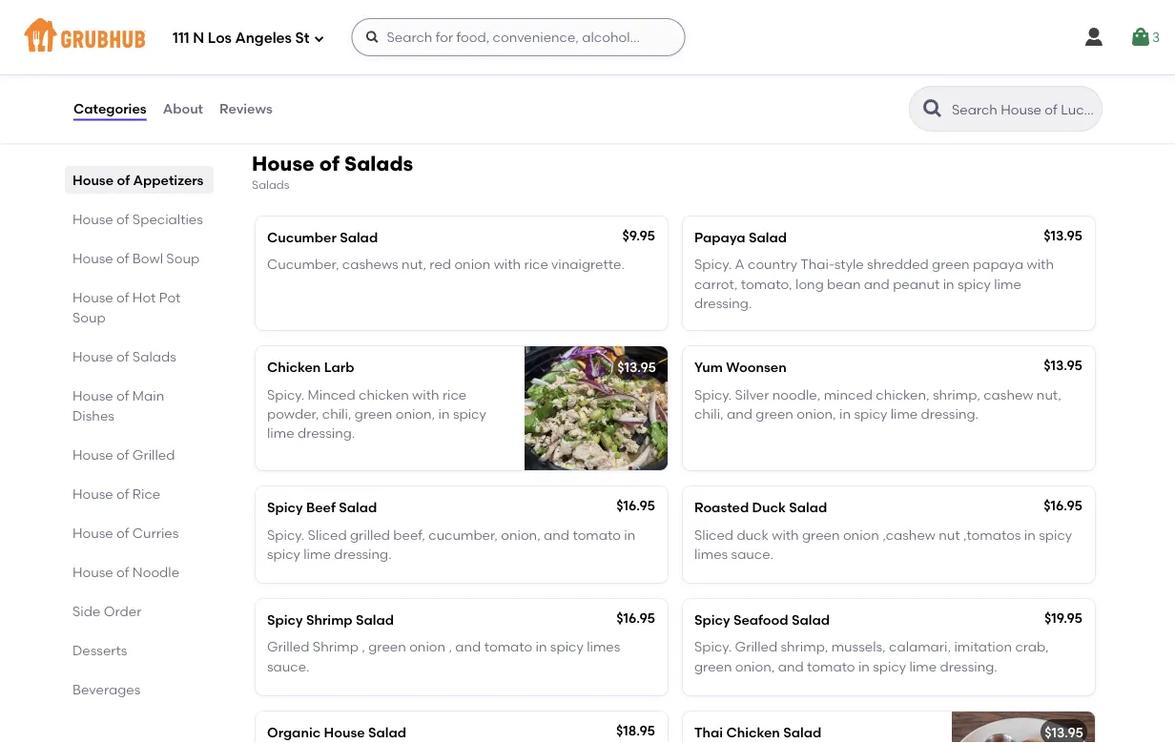 Task type: vqa. For each thing, say whether or not it's contained in the screenshot.
food
no



Task type: describe. For each thing, give the bounding box(es) containing it.
hp- mixed vegetable soup
[[267, 1, 441, 17]]

roasted
[[695, 499, 749, 516]]

Search House of Luck Thai BBQ search field
[[950, 100, 1096, 118]]

lime inside spicy. a country thai-style shredded green papaya with carrot, tomato, long bean and peanut in spicy lime dressing.
[[994, 276, 1022, 292]]

cashew
[[984, 386, 1034, 402]]

and inside grilled shrimp , green onion , and tomato in spicy limes sauce.
[[455, 639, 481, 655]]

in inside grilled shrimp , green onion , and tomato in spicy limes sauce.
[[536, 639, 547, 655]]

los
[[208, 30, 232, 47]]

appetizers
[[133, 172, 204, 188]]

spicy. minced chicken with rice powder, chili, green onion, in spicy lime dressing.
[[267, 386, 486, 441]]

sliced inside 'spicy. sliced grilled beef, cucumber, onion, and tomato in spicy lime dressing.'
[[308, 526, 347, 543]]

spicy seafood salad
[[695, 612, 830, 628]]

svg image inside the 3 button
[[1129, 26, 1152, 49]]

$16.95 for spicy. sliced grilled beef, cucumber, onion, and tomato in spicy lime dressing.
[[616, 497, 655, 514]]

spicy inside spicy. silver noodle, minced chicken, shrimp, cashew nut, chili, and green onion, in spicy lime dressing.
[[854, 406, 888, 422]]

sauce. for sliced
[[731, 546, 774, 562]]

lime inside spicy. silver noodle, minced chicken, shrimp, cashew nut, chili, and green onion, in spicy lime dressing.
[[891, 406, 918, 422]]

onion for ,cashew
[[843, 526, 879, 543]]

salad for seafood
[[792, 612, 830, 628]]

veggie
[[383, 47, 427, 64]]

house of specialties
[[73, 211, 203, 227]]

salad for house
[[368, 724, 406, 741]]

about
[[163, 101, 203, 117]]

mixed inside mixed veggie ,shitake mushroom,tofu in veggie soup.
[[267, 28, 305, 44]]

lime inside the spicy. minced chicken with rice powder, chili, green onion, in spicy lime dressing.
[[267, 425, 294, 441]]

desserts tab
[[73, 640, 206, 660]]

green inside grilled shrimp , green onion , and tomato in spicy limes sauce.
[[369, 639, 406, 655]]

curries
[[132, 525, 179, 541]]

0 vertical spatial chicken
[[267, 359, 321, 375]]

,tomatos
[[964, 526, 1021, 543]]

green inside the spicy. minced chicken with rice powder, chili, green onion, in spicy lime dressing.
[[355, 406, 392, 422]]

woonsen
[[726, 359, 787, 375]]

house of bowl soup tab
[[73, 248, 206, 268]]

0 vertical spatial rice
[[524, 256, 548, 273]]

powder,
[[267, 406, 319, 422]]

and inside 'spicy. sliced grilled beef, cucumber, onion, and tomato in spicy lime dressing.'
[[544, 526, 570, 543]]

house for house of grilled
[[73, 446, 113, 463]]

vinaigrette.
[[551, 256, 625, 273]]

3 button
[[1129, 20, 1160, 54]]

111 n los angeles st
[[173, 30, 310, 47]]

house for house of hot pot soup
[[73, 289, 113, 305]]

beef,
[[393, 526, 425, 543]]

of for house of curries
[[116, 525, 129, 541]]

onion for with
[[454, 256, 491, 273]]

tomato for ,
[[484, 639, 533, 655]]

mussels,
[[832, 639, 886, 655]]

specialties
[[132, 211, 203, 227]]

soup for hp- mixed vegetable soup
[[408, 1, 441, 17]]

house of salads
[[73, 348, 176, 364]]

seafood
[[734, 612, 789, 628]]

house for house of specialties
[[73, 211, 113, 227]]

house of hot pot soup
[[73, 289, 181, 325]]

noodle
[[132, 564, 179, 580]]

green inside spicy. grilled shrimp, mussels, calamari, imitation crab, green onion, and tomato in spicy lime dressing.
[[695, 658, 732, 674]]

1 horizontal spatial svg image
[[1083, 26, 1106, 49]]

shrimp, inside spicy. grilled shrimp, mussels, calamari, imitation crab, green onion, and tomato in spicy lime dressing.
[[781, 639, 828, 655]]

a
[[735, 256, 745, 273]]

in inside 'spicy. sliced grilled beef, cucumber, onion, and tomato in spicy lime dressing.'
[[624, 526, 636, 543]]

veggie
[[309, 28, 353, 44]]

of for house of bowl soup
[[116, 250, 129, 266]]

side order
[[73, 603, 142, 619]]

house for house of rice
[[73, 486, 113, 502]]

reviews
[[219, 101, 273, 117]]

of for house of main dishes
[[116, 387, 129, 404]]

bowl
[[132, 250, 163, 266]]

onion for ,
[[409, 639, 446, 655]]

cucumber salad
[[267, 229, 378, 246]]

chicken
[[359, 386, 409, 402]]

thai
[[695, 724, 723, 741]]

0 vertical spatial mixed
[[295, 1, 334, 17]]

minced
[[308, 386, 356, 402]]

main
[[132, 387, 164, 404]]

spicy for spicy seafood salad
[[695, 612, 730, 628]]

$16.95 for sliced duck with green onion ,cashew nut ,tomatos in spicy limes sauce.
[[1044, 497, 1083, 514]]

house of curries tab
[[73, 523, 206, 543]]

green inside sliced duck with green onion ,cashew nut ,tomatos in spicy limes sauce.
[[802, 526, 840, 543]]

onion, inside spicy. silver noodle, minced chicken, shrimp, cashew nut, chili, and green onion, in spicy lime dressing.
[[797, 406, 836, 422]]

$9.95
[[622, 227, 655, 244]]

spicy beef salad
[[267, 499, 377, 516]]

rice
[[132, 486, 160, 502]]

in inside the spicy. minced chicken with rice powder, chili, green onion, in spicy lime dressing.
[[438, 406, 450, 422]]

house of appetizers tab
[[73, 170, 206, 190]]

thai-
[[801, 256, 835, 273]]

house of salads tab
[[73, 346, 206, 366]]

1 , from the left
[[362, 639, 365, 655]]

tomato,
[[741, 276, 792, 292]]

spicy. for spicy. sliced grilled beef, cucumber, onion, and tomato in spicy lime dressing.
[[267, 526, 305, 543]]

search icon image
[[922, 97, 944, 120]]

grilled shrimp , green onion , and tomato in spicy limes sauce.
[[267, 639, 620, 674]]

red
[[430, 256, 451, 273]]

3
[[1152, 29, 1160, 45]]

cucumber
[[267, 229, 337, 246]]

country
[[748, 256, 798, 273]]

of for house of grilled
[[116, 446, 129, 463]]

cucumber,
[[429, 526, 498, 543]]

chili, inside spicy. silver noodle, minced chicken, shrimp, cashew nut, chili, and green onion, in spicy lime dressing.
[[695, 406, 724, 422]]

st
[[295, 30, 310, 47]]

shrimp, inside spicy. silver noodle, minced chicken, shrimp, cashew nut, chili, and green onion, in spicy lime dressing.
[[933, 386, 981, 402]]

house of grilled
[[73, 446, 175, 463]]

house of rice tab
[[73, 484, 206, 504]]

dishes
[[73, 407, 114, 424]]

spicy inside spicy. grilled shrimp, mussels, calamari, imitation crab, green onion, and tomato in spicy lime dressing.
[[873, 658, 906, 674]]

house for house of curries
[[73, 525, 113, 541]]

in inside spicy. silver noodle, minced chicken, shrimp, cashew nut, chili, and green onion, in spicy lime dressing.
[[840, 406, 851, 422]]

reviews button
[[219, 74, 274, 143]]

crab,
[[1015, 639, 1049, 655]]

chicken,
[[876, 386, 930, 402]]

of for house of hot pot soup
[[116, 289, 129, 305]]

dressing. inside spicy. silver noodle, minced chicken, shrimp, cashew nut, chili, and green onion, in spicy lime dressing.
[[921, 406, 979, 422]]

limes for sliced duck with green onion ,cashew nut ,tomatos in spicy limes sauce.
[[695, 546, 728, 562]]

papaya
[[695, 229, 746, 246]]

salad for shrimp
[[356, 612, 394, 628]]

spicy. for spicy. silver noodle, minced chicken, shrimp, cashew nut, chili, and green onion, in spicy lime dressing.
[[695, 386, 732, 402]]

nut
[[939, 526, 960, 543]]

angeles
[[235, 30, 292, 47]]

nut, inside spicy. silver noodle, minced chicken, shrimp, cashew nut, chili, and green onion, in spicy lime dressing.
[[1037, 386, 1062, 402]]

$18.95
[[616, 722, 655, 739]]

with right red
[[494, 256, 521, 273]]

long
[[796, 276, 824, 292]]

mushroom,tofu
[[267, 47, 365, 64]]

mixed veggie ,shitake mushroom,tofu in veggie soup.
[[267, 28, 465, 64]]

spicy. a country thai-style shredded green papaya with carrot, tomato, long bean and peanut in spicy lime dressing.
[[695, 256, 1054, 311]]

in inside spicy. a country thai-style shredded green papaya with carrot, tomato, long bean and peanut in spicy lime dressing.
[[943, 276, 955, 292]]

$19.95
[[1045, 610, 1083, 626]]

chili, inside the spicy. minced chicken with rice powder, chili, green onion, in spicy lime dressing.
[[322, 406, 352, 422]]

house of hot pot soup tab
[[73, 287, 206, 327]]

of for house of specialties
[[116, 211, 129, 227]]

of for house of salads
[[116, 348, 129, 364]]

in inside spicy. grilled shrimp, mussels, calamari, imitation crab, green onion, and tomato in spicy lime dressing.
[[859, 658, 870, 674]]

style
[[835, 256, 864, 273]]

about button
[[162, 74, 204, 143]]

cashews
[[342, 256, 399, 273]]

noodle,
[[773, 386, 821, 402]]

house of rice
[[73, 486, 160, 502]]

with inside the spicy. minced chicken with rice powder, chili, green onion, in spicy lime dressing.
[[412, 386, 439, 402]]

1 vertical spatial salads
[[252, 178, 289, 192]]

thai chicken salad image
[[952, 711, 1095, 743]]

and inside spicy. a country thai-style shredded green papaya with carrot, tomato, long bean and peanut in spicy lime dressing.
[[864, 276, 890, 292]]

cucumber, cashews nut, red onion with rice vinaigrette.
[[267, 256, 625, 273]]

0 horizontal spatial svg image
[[365, 30, 380, 45]]

limes for grilled shrimp , green onion , and tomato in spicy limes sauce.
[[587, 639, 620, 655]]

house of grilled tab
[[73, 445, 206, 465]]

duck
[[752, 499, 786, 516]]



Task type: locate. For each thing, give the bounding box(es) containing it.
dressing. inside 'spicy. sliced grilled beef, cucumber, onion, and tomato in spicy lime dressing.'
[[334, 546, 392, 562]]

desserts
[[73, 642, 127, 658]]

0 vertical spatial sauce.
[[731, 546, 774, 562]]

1 horizontal spatial sliced
[[695, 526, 734, 543]]

salads
[[344, 151, 413, 176], [252, 178, 289, 192], [132, 348, 176, 364]]

with down duck
[[772, 526, 799, 543]]

salad right the organic
[[368, 724, 406, 741]]

chicken larb image
[[525, 346, 668, 470]]

1 horizontal spatial chicken
[[726, 724, 780, 741]]

house up side
[[73, 564, 113, 580]]

spicy. for spicy. a country thai-style shredded green papaya with carrot, tomato, long bean and peanut in spicy lime dressing.
[[695, 256, 732, 273]]

onion inside grilled shrimp , green onion , and tomato in spicy limes sauce.
[[409, 639, 446, 655]]

spicy inside grilled shrimp , green onion , and tomato in spicy limes sauce.
[[550, 639, 584, 655]]

dressing. inside the spicy. minced chicken with rice powder, chili, green onion, in spicy lime dressing.
[[298, 425, 355, 441]]

papaya
[[973, 256, 1024, 273]]

house for house of salads salads
[[252, 151, 315, 176]]

beverages
[[73, 681, 141, 697]]

0 horizontal spatial chicken
[[267, 359, 321, 375]]

0 horizontal spatial onion
[[409, 639, 446, 655]]

1 vertical spatial sauce.
[[267, 658, 310, 674]]

onion
[[454, 256, 491, 273], [843, 526, 879, 543], [409, 639, 446, 655]]

limes inside grilled shrimp , green onion , and tomato in spicy limes sauce.
[[587, 639, 620, 655]]

house for house of main dishes
[[73, 387, 113, 404]]

1 horizontal spatial sauce.
[[731, 546, 774, 562]]

spicy.
[[695, 256, 732, 273], [267, 386, 305, 402], [695, 386, 732, 402], [267, 526, 305, 543], [695, 639, 732, 655]]

spicy inside sliced duck with green onion ,cashew nut ,tomatos in spicy limes sauce.
[[1039, 526, 1072, 543]]

house of bowl soup
[[73, 250, 199, 266]]

chili,
[[322, 406, 352, 422], [695, 406, 724, 422]]

tomato inside 'spicy. sliced grilled beef, cucumber, onion, and tomato in spicy lime dressing.'
[[573, 526, 621, 543]]

house left hot
[[73, 289, 113, 305]]

house up house of main dishes
[[73, 348, 113, 364]]

green inside spicy. a country thai-style shredded green papaya with carrot, tomato, long bean and peanut in spicy lime dressing.
[[932, 256, 970, 273]]

lime inside 'spicy. sliced grilled beef, cucumber, onion, and tomato in spicy lime dressing.'
[[304, 546, 331, 562]]

limes down roasted
[[695, 546, 728, 562]]

lime down papaya
[[994, 276, 1022, 292]]

2 horizontal spatial tomato
[[807, 658, 855, 674]]

of up house of specialties
[[117, 172, 130, 188]]

peanut
[[893, 276, 940, 292]]

111
[[173, 30, 190, 47]]

salads up the cucumber salad
[[344, 151, 413, 176]]

roasted duck salad
[[695, 499, 827, 516]]

house inside 'tab'
[[73, 348, 113, 364]]

house inside house of main dishes
[[73, 387, 113, 404]]

of inside 'tab'
[[116, 348, 129, 364]]

onion inside sliced duck with green onion ,cashew nut ,tomatos in spicy limes sauce.
[[843, 526, 879, 543]]

tomato inside grilled shrimp , green onion , and tomato in spicy limes sauce.
[[484, 639, 533, 655]]

0 vertical spatial shrimp,
[[933, 386, 981, 402]]

dressing. down the 'carrot,'
[[695, 295, 752, 311]]

grilled down seafood
[[735, 639, 778, 655]]

dressing. inside spicy. grilled shrimp, mussels, calamari, imitation crab, green onion, and tomato in spicy lime dressing.
[[940, 658, 998, 674]]

in
[[369, 47, 380, 64], [943, 276, 955, 292], [438, 406, 450, 422], [840, 406, 851, 422], [624, 526, 636, 543], [1024, 526, 1036, 543], [536, 639, 547, 655], [859, 658, 870, 674]]

0 horizontal spatial shrimp,
[[781, 639, 828, 655]]

house of curries
[[73, 525, 179, 541]]

salads for house of salads salads
[[344, 151, 413, 176]]

house up house of bowl soup
[[73, 211, 113, 227]]

svg image
[[313, 33, 325, 44]]

1 vertical spatial soup
[[166, 250, 199, 266]]

sliced
[[308, 526, 347, 543], [695, 526, 734, 543]]

0 vertical spatial soup
[[408, 1, 441, 17]]

of left noodle on the bottom of page
[[116, 564, 129, 580]]

grilled up rice on the bottom left of page
[[132, 446, 175, 463]]

salad right duck
[[789, 499, 827, 516]]

sauce. down spicy shrimp salad
[[267, 658, 310, 674]]

,
[[362, 639, 365, 655], [449, 639, 452, 655]]

onion, down noodle,
[[797, 406, 836, 422]]

spicy. silver noodle, minced chicken, shrimp, cashew nut, chili, and green onion, in spicy lime dressing.
[[695, 386, 1062, 422]]

spicy for spicy beef salad
[[267, 499, 303, 516]]

of down house of hot pot soup
[[116, 348, 129, 364]]

of inside house of salads salads
[[319, 151, 340, 176]]

spicy. for spicy. minced chicken with rice powder, chili, green onion, in spicy lime dressing.
[[267, 386, 305, 402]]

green inside spicy. silver noodle, minced chicken, shrimp, cashew nut, chili, and green onion, in spicy lime dressing.
[[756, 406, 794, 422]]

1 horizontal spatial nut,
[[1037, 386, 1062, 402]]

2 chili, from the left
[[695, 406, 724, 422]]

salad up grilled shrimp , green onion , and tomato in spicy limes sauce.
[[356, 612, 394, 628]]

and inside spicy. grilled shrimp, mussels, calamari, imitation crab, green onion, and tomato in spicy lime dressing.
[[778, 658, 804, 674]]

spicy. inside spicy. grilled shrimp, mussels, calamari, imitation crab, green onion, and tomato in spicy lime dressing.
[[695, 639, 732, 655]]

spicy. down spicy beef salad on the left bottom of page
[[267, 526, 305, 543]]

$16.95 for grilled shrimp , green onion , and tomato in spicy limes sauce.
[[616, 610, 655, 626]]

soup inside house of hot pot soup
[[73, 309, 106, 325]]

1 vertical spatial shrimp
[[313, 639, 359, 655]]

mixed up svg image
[[295, 1, 334, 17]]

salad
[[340, 229, 378, 246], [749, 229, 787, 246], [339, 499, 377, 516], [789, 499, 827, 516], [356, 612, 394, 628], [792, 612, 830, 628], [368, 724, 406, 741], [783, 724, 822, 741]]

tomato for onion,
[[573, 526, 621, 543]]

salad right thai
[[783, 724, 822, 741]]

of up house of bowl soup
[[116, 211, 129, 227]]

lime down powder,
[[267, 425, 294, 441]]

sauce. inside grilled shrimp , green onion , and tomato in spicy limes sauce.
[[267, 658, 310, 674]]

dressing. inside spicy. a country thai-style shredded green papaya with carrot, tomato, long bean and peanut in spicy lime dressing.
[[695, 295, 752, 311]]

yum
[[695, 359, 723, 375]]

tomato
[[573, 526, 621, 543], [484, 639, 533, 655], [807, 658, 855, 674]]

spicy
[[958, 276, 991, 292], [453, 406, 486, 422], [854, 406, 888, 422], [1039, 526, 1072, 543], [267, 546, 300, 562], [550, 639, 584, 655], [873, 658, 906, 674]]

1 sliced from the left
[[308, 526, 347, 543]]

house up house of specialties
[[73, 172, 114, 188]]

pot
[[159, 289, 181, 305]]

soup up veggie
[[408, 1, 441, 17]]

1 horizontal spatial limes
[[695, 546, 728, 562]]

house of appetizers
[[73, 172, 204, 188]]

house of main dishes tab
[[73, 385, 206, 425]]

shrimp
[[306, 612, 353, 628], [313, 639, 359, 655]]

limes
[[695, 546, 728, 562], [587, 639, 620, 655]]

house down reviews button
[[252, 151, 315, 176]]

with inside spicy. a country thai-style shredded green papaya with carrot, tomato, long bean and peanut in spicy lime dressing.
[[1027, 256, 1054, 273]]

spicy inside 'spicy. sliced grilled beef, cucumber, onion, and tomato in spicy lime dressing.'
[[267, 546, 300, 562]]

dressing. down the grilled
[[334, 546, 392, 562]]

spicy. inside spicy. a country thai-style shredded green papaya with carrot, tomato, long bean and peanut in spicy lime dressing.
[[695, 256, 732, 273]]

1 vertical spatial tomato
[[484, 639, 533, 655]]

nut, left red
[[402, 256, 426, 273]]

spicy. down yum
[[695, 386, 732, 402]]

grilled inside spicy. grilled shrimp, mussels, calamari, imitation crab, green onion, and tomato in spicy lime dressing.
[[735, 639, 778, 655]]

house right the organic
[[324, 724, 365, 741]]

shrimp down spicy shrimp salad
[[313, 639, 359, 655]]

of for house of appetizers
[[117, 172, 130, 188]]

vegetable
[[337, 1, 405, 17]]

0 vertical spatial onion
[[454, 256, 491, 273]]

house left the bowl
[[73, 250, 113, 266]]

spicy. up the 'carrot,'
[[695, 256, 732, 273]]

shrimp inside grilled shrimp , green onion , and tomato in spicy limes sauce.
[[313, 639, 359, 655]]

grilled inside grilled shrimp , green onion , and tomato in spicy limes sauce.
[[267, 639, 310, 655]]

chili, down yum
[[695, 406, 724, 422]]

duck
[[737, 526, 769, 543]]

of
[[319, 151, 340, 176], [117, 172, 130, 188], [116, 211, 129, 227], [116, 250, 129, 266], [116, 289, 129, 305], [116, 348, 129, 364], [116, 387, 129, 404], [116, 446, 129, 463], [116, 486, 129, 502], [116, 525, 129, 541], [116, 564, 129, 580]]

0 horizontal spatial ,
[[362, 639, 365, 655]]

salads up cucumber
[[252, 178, 289, 192]]

1 vertical spatial chicken
[[726, 724, 780, 741]]

yum woonsen
[[695, 359, 787, 375]]

grilled
[[350, 526, 390, 543]]

spicy for spicy shrimp salad
[[267, 612, 303, 628]]

1 vertical spatial rice
[[443, 386, 467, 402]]

spicy. inside 'spicy. sliced grilled beef, cucumber, onion, and tomato in spicy lime dressing.'
[[267, 526, 305, 543]]

of for house of noodle
[[116, 564, 129, 580]]

shrimp for salad
[[306, 612, 353, 628]]

hp- mixed vegetable soup image
[[525, 0, 668, 112]]

1 horizontal spatial shrimp,
[[933, 386, 981, 402]]

,cashew
[[883, 526, 936, 543]]

spicy. for spicy. grilled shrimp, mussels, calamari, imitation crab, green onion, and tomato in spicy lime dressing.
[[695, 639, 732, 655]]

soup right the bowl
[[166, 250, 199, 266]]

house inside tab
[[73, 250, 113, 266]]

grilled down spicy shrimp salad
[[267, 639, 310, 655]]

spicy. grilled shrimp, mussels, calamari, imitation crab, green onion, and tomato in spicy lime dressing.
[[695, 639, 1049, 674]]

dressing. down imitation
[[940, 658, 998, 674]]

dressing. down chicken,
[[921, 406, 979, 422]]

nut, right cashew
[[1037, 386, 1062, 402]]

spicy inside the spicy. minced chicken with rice powder, chili, green onion, in spicy lime dressing.
[[453, 406, 486, 422]]

onion, down seafood
[[735, 658, 775, 674]]

of inside tab
[[116, 250, 129, 266]]

1 vertical spatial limes
[[587, 639, 620, 655]]

1 horizontal spatial ,
[[449, 639, 452, 655]]

limes inside sliced duck with green onion ,cashew nut ,tomatos in spicy limes sauce.
[[695, 546, 728, 562]]

1 horizontal spatial onion
[[454, 256, 491, 273]]

2 , from the left
[[449, 639, 452, 655]]

spicy. up powder,
[[267, 386, 305, 402]]

hot
[[132, 289, 156, 305]]

salad up country on the top of the page
[[749, 229, 787, 246]]

0 horizontal spatial rice
[[443, 386, 467, 402]]

chicken left larb
[[267, 359, 321, 375]]

silver
[[735, 386, 769, 402]]

1 vertical spatial onion
[[843, 526, 879, 543]]

dressing. down powder,
[[298, 425, 355, 441]]

2 sliced from the left
[[695, 526, 734, 543]]

shrimp for ,
[[313, 639, 359, 655]]

of for house of salads salads
[[319, 151, 340, 176]]

2 horizontal spatial svg image
[[1129, 26, 1152, 49]]

green
[[932, 256, 970, 273], [355, 406, 392, 422], [756, 406, 794, 422], [802, 526, 840, 543], [369, 639, 406, 655], [695, 658, 732, 674]]

house inside house of hot pot soup
[[73, 289, 113, 305]]

2 horizontal spatial salads
[[344, 151, 413, 176]]

0 vertical spatial shrimp
[[306, 612, 353, 628]]

chicken right thai
[[726, 724, 780, 741]]

1 vertical spatial nut,
[[1037, 386, 1062, 402]]

rice
[[524, 256, 548, 273], [443, 386, 467, 402]]

house for house of appetizers
[[73, 172, 114, 188]]

of left hot
[[116, 289, 129, 305]]

shredded
[[867, 256, 929, 273]]

sliced down roasted
[[695, 526, 734, 543]]

bean
[[827, 276, 861, 292]]

0 horizontal spatial limes
[[587, 639, 620, 655]]

2 vertical spatial soup
[[73, 309, 106, 325]]

grilled
[[132, 446, 175, 463], [267, 639, 310, 655], [735, 639, 778, 655]]

spicy inside spicy. a country thai-style shredded green papaya with carrot, tomato, long bean and peanut in spicy lime dressing.
[[958, 276, 991, 292]]

house of salads salads
[[252, 151, 413, 192]]

of up the cucumber salad
[[319, 151, 340, 176]]

house of specialties tab
[[73, 209, 206, 229]]

of left curries
[[116, 525, 129, 541]]

main navigation navigation
[[0, 0, 1175, 74]]

2 vertical spatial onion
[[409, 639, 446, 655]]

0 vertical spatial salads
[[344, 151, 413, 176]]

salads for house of salads
[[132, 348, 176, 364]]

in inside sliced duck with green onion ,cashew nut ,tomatos in spicy limes sauce.
[[1024, 526, 1036, 543]]

1 horizontal spatial tomato
[[573, 526, 621, 543]]

1 horizontal spatial grilled
[[267, 639, 310, 655]]

2 horizontal spatial soup
[[408, 1, 441, 17]]

2 vertical spatial salads
[[132, 348, 176, 364]]

shrimp down the grilled
[[306, 612, 353, 628]]

carrot,
[[695, 276, 738, 292]]

rice inside the spicy. minced chicken with rice powder, chili, green onion, in spicy lime dressing.
[[443, 386, 467, 402]]

salad for chicken
[[783, 724, 822, 741]]

house of noodle
[[73, 564, 179, 580]]

shrimp, down spicy seafood salad
[[781, 639, 828, 655]]

rice left vinaigrette.
[[524, 256, 548, 273]]

with right papaya
[[1027, 256, 1054, 273]]

spicy. inside spicy. silver noodle, minced chicken, shrimp, cashew nut, chili, and green onion, in spicy lime dressing.
[[695, 386, 732, 402]]

2 horizontal spatial grilled
[[735, 639, 778, 655]]

green down roasted duck salad
[[802, 526, 840, 543]]

$14.95
[[617, 1, 656, 17]]

of left the main
[[116, 387, 129, 404]]

categories button
[[73, 74, 148, 143]]

0 horizontal spatial chili,
[[322, 406, 352, 422]]

0 horizontal spatial sliced
[[308, 526, 347, 543]]

dressing.
[[695, 295, 752, 311], [921, 406, 979, 422], [298, 425, 355, 441], [334, 546, 392, 562], [940, 658, 998, 674]]

green down noodle,
[[756, 406, 794, 422]]

grilled inside tab
[[132, 446, 175, 463]]

organic house salad
[[267, 724, 406, 741]]

1 vertical spatial shrimp,
[[781, 639, 828, 655]]

of inside house of hot pot soup
[[116, 289, 129, 305]]

beverages tab
[[73, 679, 206, 699]]

and inside spicy. silver noodle, minced chicken, shrimp, cashew nut, chili, and green onion, in spicy lime dressing.
[[727, 406, 753, 422]]

tomato inside spicy. grilled shrimp, mussels, calamari, imitation crab, green onion, and tomato in spicy lime dressing.
[[807, 658, 855, 674]]

imitation
[[954, 639, 1012, 655]]

1 horizontal spatial salads
[[252, 178, 289, 192]]

hp-
[[267, 1, 292, 17]]

lime down calamari,
[[910, 658, 937, 674]]

0 horizontal spatial soup
[[73, 309, 106, 325]]

of left the bowl
[[116, 250, 129, 266]]

1 horizontal spatial rice
[[524, 256, 548, 273]]

green up thai
[[695, 658, 732, 674]]

house for house of bowl soup
[[73, 250, 113, 266]]

rice right chicken at the left bottom of the page
[[443, 386, 467, 402]]

salads up the main
[[132, 348, 176, 364]]

soup
[[408, 1, 441, 17], [166, 250, 199, 266], [73, 309, 106, 325]]

Search for food, convenience, alcohol... search field
[[352, 18, 685, 56]]

2 vertical spatial tomato
[[807, 658, 855, 674]]

onion, down chicken at the left bottom of the page
[[396, 406, 435, 422]]

1 horizontal spatial soup
[[166, 250, 199, 266]]

house of noodle tab
[[73, 562, 206, 582]]

cucumber,
[[267, 256, 339, 273]]

of for house of rice
[[116, 486, 129, 502]]

2 horizontal spatial onion
[[843, 526, 879, 543]]

of up 'house of rice'
[[116, 446, 129, 463]]

order
[[104, 603, 142, 619]]

lime down chicken,
[[891, 406, 918, 422]]

sliced inside sliced duck with green onion ,cashew nut ,tomatos in spicy limes sauce.
[[695, 526, 734, 543]]

soup for house of bowl soup
[[166, 250, 199, 266]]

calamari,
[[889, 639, 951, 655]]

with
[[494, 256, 521, 273], [1027, 256, 1054, 273], [412, 386, 439, 402], [772, 526, 799, 543]]

side order tab
[[73, 601, 206, 621]]

with right chicken at the left bottom of the page
[[412, 386, 439, 402]]

onion, inside spicy. grilled shrimp, mussels, calamari, imitation crab, green onion, and tomato in spicy lime dressing.
[[735, 658, 775, 674]]

,shitake
[[356, 28, 408, 44]]

sauce. inside sliced duck with green onion ,cashew nut ,tomatos in spicy limes sauce.
[[731, 546, 774, 562]]

0 horizontal spatial salads
[[132, 348, 176, 364]]

0 horizontal spatial grilled
[[132, 446, 175, 463]]

chili, down minced
[[322, 406, 352, 422]]

0 vertical spatial tomato
[[573, 526, 621, 543]]

soup up house of salads at the top left
[[73, 309, 106, 325]]

0 horizontal spatial nut,
[[402, 256, 426, 273]]

sliced duck with green onion ,cashew nut ,tomatos in spicy limes sauce.
[[695, 526, 1072, 562]]

spicy
[[267, 499, 303, 516], [267, 612, 303, 628], [695, 612, 730, 628]]

spicy. down spicy seafood salad
[[695, 639, 732, 655]]

onion, inside the spicy. minced chicken with rice powder, chili, green onion, in spicy lime dressing.
[[396, 406, 435, 422]]

sliced down spicy beef salad on the left bottom of page
[[308, 526, 347, 543]]

house for house of noodle
[[73, 564, 113, 580]]

salad right seafood
[[792, 612, 830, 628]]

$13.95
[[1044, 227, 1083, 244], [1044, 357, 1083, 373], [617, 359, 656, 375], [1045, 724, 1084, 741]]

green down chicken at the left bottom of the page
[[355, 406, 392, 422]]

of inside house of main dishes
[[116, 387, 129, 404]]

house down dishes
[[73, 446, 113, 463]]

soup inside tab
[[166, 250, 199, 266]]

house down house of grilled
[[73, 486, 113, 502]]

larb
[[324, 359, 354, 375]]

house inside house of salads salads
[[252, 151, 315, 176]]

salads inside 'tab'
[[132, 348, 176, 364]]

lime down beef
[[304, 546, 331, 562]]

chicken larb
[[267, 359, 354, 375]]

limes up $18.95 at the right of page
[[587, 639, 620, 655]]

1 chili, from the left
[[322, 406, 352, 422]]

0 vertical spatial limes
[[695, 546, 728, 562]]

spicy shrimp salad
[[267, 612, 394, 628]]

salad up the grilled
[[339, 499, 377, 516]]

0 horizontal spatial sauce.
[[267, 658, 310, 674]]

onion, inside 'spicy. sliced grilled beef, cucumber, onion, and tomato in spicy lime dressing.'
[[501, 526, 541, 543]]

with inside sliced duck with green onion ,cashew nut ,tomatos in spicy limes sauce.
[[772, 526, 799, 543]]

1 vertical spatial mixed
[[267, 28, 305, 44]]

green down spicy shrimp salad
[[369, 639, 406, 655]]

shrimp, left cashew
[[933, 386, 981, 402]]

of left rice on the bottom left of page
[[116, 486, 129, 502]]

salad up cashews
[[340, 229, 378, 246]]

house up dishes
[[73, 387, 113, 404]]

spicy. sliced grilled beef, cucumber, onion, and tomato in spicy lime dressing.
[[267, 526, 636, 562]]

soup.
[[430, 47, 465, 64]]

0 vertical spatial nut,
[[402, 256, 426, 273]]

sauce. down duck
[[731, 546, 774, 562]]

house for house of salads
[[73, 348, 113, 364]]

mixed down 'hp-'
[[267, 28, 305, 44]]

organic
[[267, 724, 321, 741]]

thai chicken salad
[[695, 724, 822, 741]]

onion, right cucumber,
[[501, 526, 541, 543]]

house down 'house of rice'
[[73, 525, 113, 541]]

salad for beef
[[339, 499, 377, 516]]

0 horizontal spatial tomato
[[484, 639, 533, 655]]

papaya salad
[[695, 229, 787, 246]]

salad for duck
[[789, 499, 827, 516]]

lime inside spicy. grilled shrimp, mussels, calamari, imitation crab, green onion, and tomato in spicy lime dressing.
[[910, 658, 937, 674]]

sauce. for grilled
[[267, 658, 310, 674]]

in inside mixed veggie ,shitake mushroom,tofu in veggie soup.
[[369, 47, 380, 64]]

spicy. inside the spicy. minced chicken with rice powder, chili, green onion, in spicy lime dressing.
[[267, 386, 305, 402]]

svg image
[[1083, 26, 1106, 49], [1129, 26, 1152, 49], [365, 30, 380, 45]]

green up peanut
[[932, 256, 970, 273]]

1 horizontal spatial chili,
[[695, 406, 724, 422]]



